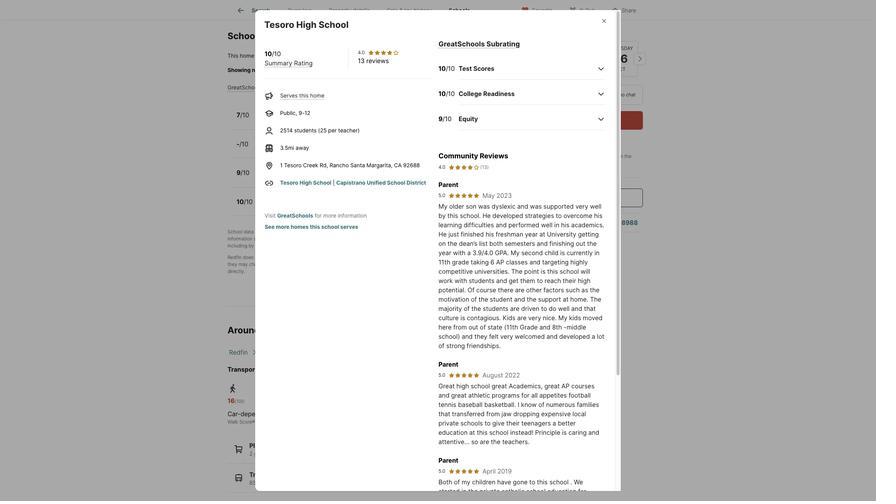 Task type: describe. For each thing, give the bounding box(es) containing it.
home inside tesoro high school dialog
[[310, 92, 325, 99]]

school up "conduct"
[[322, 224, 339, 230]]

1 vertical spatial his
[[562, 221, 570, 229]]

school data is provided by greatschools
[[228, 229, 317, 235]]

reviews
[[480, 152, 509, 160]]

as inside , a nonprofit organization. redfin recommends buyers and renters use greatschools information and ratings as a
[[280, 236, 285, 242]]

was down 'may'
[[479, 203, 490, 210]]

school inside esencia middle public, n/a • nearby school • 1.3mi
[[313, 145, 330, 152]]

in inside in the last 30 days
[[620, 154, 624, 159]]

we
[[574, 479, 584, 486]]

ladera ranch middle school public, 6-8 • nearby school • 2.2mi
[[258, 166, 350, 181]]

this inside esencia public, k-5 • serves this home • 1.3mi
[[311, 116, 320, 123]]

0 horizontal spatial all
[[417, 67, 423, 73]]

and up there
[[497, 277, 508, 285]]

majority
[[439, 305, 463, 313]]

and down "," at the top left
[[312, 236, 321, 242]]

tour via video chat list box
[[522, 85, 643, 105]]

step,
[[300, 236, 311, 242]]

investigation
[[363, 236, 391, 242]]

per
[[328, 127, 337, 134]]

2 horizontal spatial very
[[576, 203, 589, 210]]

0 horizontal spatial well
[[542, 221, 553, 229]]

home. inside my older son was dyslexic and was supported very well by this school. he developed strategies to overcome his learning difficulties and performed well in his academics. he just finished his freshman year at university getting on the dean's list both semesters and finishing out the year with a 3.9/4.0 gpa. my second child is currently in 11th grade taking 6 ap classes and targeting highly competitive universities. the point is this school will work with students and get them to reach their high potential. of course there are other factors such as the motivation of the student and the support at home. the majority of the students are driven to do well and that culture is contagious. kids are very nice. my kids moved here from out of state (11th grade and 8th -middle school) and they felt very welcomed and developed a lot of strong friendships.
[[571, 296, 589, 303]]

1 horizontal spatial very
[[529, 314, 542, 322]]

public, inside esencia middle public, n/a • nearby school • 1.3mi
[[258, 145, 276, 152]]

are down get in the right of the page
[[516, 286, 525, 294]]

tour
[[591, 117, 604, 124]]

in the last 30 days
[[540, 154, 633, 166]]

greatschools up test
[[439, 40, 485, 48]]

tax
[[405, 7, 413, 14]]

their inside my older son was dyslexic and was supported very well by this school. he developed strategies to overcome his learning difficulties and performed well in his academics. he just finished his freshman year at university getting on the dean's list both semesters and finishing out the year with a 3.9/4.0 gpa. my second child is currently in 11th grade taking 6 ap classes and targeting highly competitive universities. the point is this school will work with students and get them to reach their high potential. of course there are other factors such as the motivation of the student and the support at home. the majority of the students are driven to do well and that culture is contagious. kids are very nice. my kids moved here from out of state (11th grade and 8th -middle school) and they felt very welcomed and developed a lot of strong friendships.
[[563, 277, 577, 285]]

this up the learning
[[448, 212, 459, 220]]

guaranteed to be accurate. to verify school enrollment eligibility, contact the school district directly.
[[228, 262, 494, 275]]

0 horizontal spatial very
[[501, 333, 514, 341]]

12
[[305, 110, 311, 116]]

0 horizontal spatial great
[[452, 392, 467, 400]]

1 vertical spatial rating
[[290, 84, 306, 91]]

rd,
[[320, 162, 328, 169]]

/10 left college
[[446, 90, 455, 98]]

school inside school service boundaries are intended to be used as a reference only; they may change and are not
[[349, 255, 364, 261]]

1 vertical spatial summary
[[264, 84, 288, 91]]

see more homes this school serves
[[265, 224, 359, 230]]

®
[[252, 420, 255, 425]]

92694
[[604, 154, 618, 159]]

a left first
[[286, 236, 289, 242]]

point
[[525, 268, 540, 276]]

greatschools down showing
[[228, 84, 262, 91]]

test scores
[[459, 65, 495, 73]]

favorite
[[533, 7, 553, 13]]

esencia for middle
[[258, 137, 282, 145]]

supported
[[544, 203, 574, 210]]

summary rating link
[[265, 59, 313, 67]]

, a nonprofit organization. redfin recommends buyers and renters use greatschools information and ratings as a
[[228, 229, 501, 242]]

caring
[[569, 429, 587, 437]]

1 vertical spatial tesoro
[[284, 162, 302, 169]]

a right "," at the top left
[[320, 229, 322, 235]]

to up other
[[537, 277, 543, 285]]

tesoro for tesoro high school | capistrano unified school district
[[280, 179, 299, 186]]

to inside first step, and conduct their own investigation to determine their desired schools or school districts, including by contacting and visiting the schools themselves.
[[392, 236, 397, 242]]

tesoro high school element
[[265, 10, 358, 30]]

education inside great high school great academics, great ap courses and great athletic programs for all appetites football tennis baseball basketball. i know of numerous families that transferred from jaw dropping expensive local private schools to give their teenagers a better education at this school instead! principle is caring and attentive… so are the teachers.
[[439, 429, 468, 437]]

to left the see at the left
[[400, 67, 405, 73]]

high inside my older son was dyslexic and was supported very well by this school. he developed strategies to overcome his learning difficulties and performed well in his academics. he just finished his freshman year at university getting on the dean's list both semesters and finishing out the year with a 3.9/4.0 gpa. my second child is currently in 11th grade taking 6 ap classes and targeting highly competitive universities. the point is this school will work with students and get them to reach their high potential. of course there are other factors such as the motivation of the student and the support at home. the majority of the students are driven to do well and that culture is contagious. kids are very nice. my kids moved here from out of state (11th grade and 8th -middle school) and they felt very welcomed and developed a lot of strong friendships.
[[578, 277, 591, 285]]

- /10
[[237, 140, 249, 148]]

• right 8 at the left
[[288, 174, 291, 181]]

10 left test
[[439, 65, 446, 73]]

as inside school service boundaries are intended to be used as a reference only; they may change and are not
[[462, 255, 467, 261]]

kids
[[503, 314, 516, 322]]

0 vertical spatial year
[[525, 231, 538, 238]]

the right check
[[331, 67, 339, 73]]

august
[[483, 372, 504, 379]]

endorse
[[264, 255, 282, 261]]

the up driven
[[527, 296, 537, 303]]

both of my children have gone to this school . we started in the private catholic school education for elementary to middle school. i was apprehensive to 
[[439, 479, 606, 502]]

redfin inside , a nonprofit organization. redfin recommends buyers and renters use greatschools information and ratings as a
[[374, 229, 388, 235]]

this right serving
[[466, 67, 476, 73]]

welcomed
[[515, 333, 545, 341]]

favorite button
[[515, 2, 560, 18]]

courses
[[572, 383, 595, 390]]

1 horizontal spatial the
[[591, 296, 602, 303]]

the down course
[[479, 296, 489, 303]]

information inside tesoro high school dialog
[[338, 212, 367, 219]]

in inside "both of my children have gone to this school . we started in the private catholic school education for elementary to middle school. i was apprehensive to"
[[462, 488, 467, 496]]

from inside my older son was dyslexic and was supported very well by this school. he developed strategies to overcome his learning difficulties and performed well in his academics. he just finished his freshman year at university getting on the dean's list both semesters and finishing out the year with a 3.9/4.0 gpa. my second child is currently in 11th grade taking 6 ap classes and targeting highly competitive universities. the point is this school will work with students and get them to reach their high potential. of course there are other factors such as the motivation of the student and the support at home. the majority of the students are driven to do well and that culture is contagious. kids are very nice. my kids moved here from out of state (11th grade and 8th -middle school) and they felt very welcomed and developed a lot of strong friendships.
[[454, 324, 467, 331]]

this up 9-
[[300, 92, 309, 99]]

a down the dean's
[[468, 249, 471, 257]]

car-
[[228, 411, 241, 418]]

and down great
[[439, 392, 450, 400]]

5.0 for great
[[439, 373, 446, 378]]

is down finishing
[[561, 249, 566, 257]]

2023
[[497, 192, 512, 200]]

readiness
[[484, 90, 515, 98]]

via
[[605, 92, 612, 98]]

from inside great high school great academics, great ap courses and great athletic programs for all appetites football tennis baseball basketball. i know of numerous families that transferred from jaw dropping expensive local private schools to give their teenagers a better education at this school instead! principle is caring and attentive… so are the teachers.
[[487, 410, 500, 418]]

school up apprehensive
[[550, 479, 569, 486]]

within
[[262, 52, 277, 59]]

9 /10 inside tesoro high school dialog
[[439, 115, 452, 123]]

contacting
[[256, 243, 279, 249]]

by inside first step, and conduct their own investigation to determine their desired schools or school districts, including by contacting and visiting the schools themselves.
[[249, 243, 254, 249]]

as inside my older son was dyslexic and was supported very well by this school. he developed strategies to overcome his learning difficulties and performed well in his academics. he just finished his freshman year at university getting on the dean's list both semesters and finishing out the year with a 3.9/4.0 gpa. my second child is currently in 11th grade taking 6 ap classes and targeting highly competitive universities. the point is this school will work with students and get them to reach their high potential. of course there are other factors such as the motivation of the student and the support at home. the majority of the students are driven to do well and that culture is contagious. kids are very nice. my kids moved here from out of state (11th grade and 8th -middle school) and they felt very welcomed and developed a lot of strong friendships.
[[582, 286, 589, 294]]

they inside my older son was dyslexic and was supported very well by this school. he developed strategies to overcome his learning difficulties and performed well in his academics. he just finished his freshman year at university getting on the dean's list both semesters and finishing out the year with a 3.9/4.0 gpa. my second child is currently in 11th grade taking 6 ap classes and targeting highly competitive universities. the point is this school will work with students and get them to reach their high potential. of course there are other factors such as the motivation of the student and the support at home. the majority of the students are driven to do well and that culture is contagious. kids are very nice. my kids moved here from out of state (11th grade and 8th -middle school) and they felt very welcomed and developed a lot of strong friendships.
[[475, 333, 488, 341]]

1 vertical spatial my
[[511, 249, 520, 257]]

• up teacher)
[[338, 116, 341, 123]]

transportation
[[228, 366, 273, 374]]

college readiness button
[[459, 83, 606, 105]]

schools tab
[[441, 1, 479, 20]]

school right check
[[341, 67, 358, 73]]

of inside "both of my children have gone to this school . we started in the private catholic school education for elementary to middle school. i was apprehensive to"
[[454, 479, 460, 486]]

score
[[240, 420, 252, 425]]

of down of
[[471, 296, 477, 303]]

university
[[547, 231, 577, 238]]

2 vertical spatial my
[[559, 314, 568, 322]]

and up redfin does not endorse or guarantee this information.
[[280, 243, 288, 249]]

to right gone
[[530, 479, 536, 486]]

0 horizontal spatial district
[[359, 67, 377, 73]]

sale & tax history tab
[[379, 1, 441, 20]]

0 vertical spatial with
[[453, 249, 466, 257]]

1 vertical spatial or
[[283, 255, 288, 261]]

finished
[[461, 231, 484, 238]]

be inside school service boundaries are intended to be used as a reference only; they may change and are not
[[443, 255, 449, 261]]

/10 up data
[[244, 198, 253, 206]]

freshman
[[496, 231, 524, 238]]

for inside great high school great academics, great ap courses and great athletic programs for all appetites football tennis baseball basketball. i know of numerous families that transferred from jaw dropping expensive local private schools to give their teenagers a better education at this school instead! principle is caring and attentive… so are the teachers.
[[522, 392, 530, 400]]

grade
[[520, 324, 538, 331]]

9 inside tesoro high school dialog
[[439, 115, 443, 123]]

is right data
[[255, 229, 259, 235]]

intended
[[417, 255, 436, 261]]

will
[[581, 268, 591, 276]]

2019
[[498, 468, 512, 476]]

are up "enrollment"
[[409, 255, 416, 261]]

30
[[549, 160, 555, 166]]

0 horizontal spatial for
[[315, 212, 322, 219]]

3.9/4.0
[[473, 249, 494, 257]]

(13)
[[481, 164, 489, 170]]

schools down "conduct"
[[315, 243, 332, 249]]

/10 left equity
[[443, 115, 452, 123]]

1 inside transit 85, 90, 91, route 1
[[294, 480, 296, 486]]

ask
[[530, 219, 541, 227]]

and up driven
[[515, 296, 526, 303]]

high for tesoro high school
[[297, 19, 317, 30]]

school. inside "both of my children have gone to this school . we started in the private catholic school education for elementary to middle school. i was apprehensive to"
[[503, 497, 524, 502]]

video
[[613, 92, 625, 98]]

ap inside my older son was dyslexic and was supported very well by this school. he developed strategies to overcome his learning difficulties and performed well in his academics. he just finished his freshman year at university getting on the dean's list both semesters and finishing out the year with a 3.9/4.0 gpa. my second child is currently in 11th grade taking 6 ap classes and targeting highly competitive universities. the point is this school will work with students and get them to reach their high potential. of course there are other factors such as the motivation of the student and the support at home. the majority of the students are driven to do well and that culture is contagious. kids are very nice. my kids moved here from out of state (11th grade and 8th -middle school) and they felt very welcomed and developed a lot of strong friendships.
[[497, 259, 505, 266]]

greatschools summary rating
[[228, 84, 306, 91]]

to down the supported
[[556, 212, 562, 220]]

• right the 5
[[287, 116, 290, 123]]

and up contacting
[[254, 236, 262, 242]]

0 horizontal spatial year
[[439, 249, 452, 257]]

to
[[354, 262, 360, 268]]

0 horizontal spatial 9 /10
[[237, 169, 250, 177]]

website
[[378, 67, 398, 73]]

greatschools up homes at the top left
[[277, 212, 313, 219]]

a left lot
[[592, 333, 596, 341]]

85,
[[250, 480, 258, 486]]

felt
[[490, 333, 499, 341]]

0 horizontal spatial 4.0
[[358, 50, 365, 55]]

st
[[317, 366, 323, 374]]

• left 2.2mi
[[331, 174, 334, 181]]

i inside great high school great academics, great ap courses and great athletic programs for all appetites football tennis baseball basketball. i know of numerous families that transferred from jaw dropping expensive local private schools to give their teenagers a better education at this school instead! principle is caring and attentive… so are the teachers.
[[518, 401, 520, 409]]

and down the nice.
[[540, 324, 551, 331]]

and up performed on the right top of the page
[[518, 203, 529, 210]]

nearby
[[252, 67, 271, 73]]

2 horizontal spatial at
[[563, 296, 569, 303]]

school down property
[[319, 19, 349, 30]]

places 2 groceries, 19 restaurants, 11 parks
[[250, 442, 342, 458]]

/10 left test
[[446, 65, 455, 73]]

and up kids
[[572, 305, 583, 313]]

2 vertical spatial 10 /10
[[237, 198, 253, 206]]

public, inside tesoro high school dialog
[[280, 110, 297, 116]]

public, inside esencia public, k-5 • serves this home • 1.3mi
[[258, 116, 276, 123]]

i inside "both of my children have gone to this school . we started in the private catholic school education for elementary to middle school. i was apprehensive to"
[[525, 497, 527, 502]]

was inside "both of my children have gone to this school . we started in the private catholic school education for elementary to middle school. i was apprehensive to"
[[529, 497, 541, 502]]

their down buyers
[[422, 236, 432, 242]]

0 vertical spatial students
[[294, 127, 317, 134]]

the inside great high school great academics, great ap courses and great athletic programs for all appetites football tennis baseball basketball. i know of numerous families that transferred from jaw dropping expensive local private schools to give their teenagers a better education at this school instead! principle is caring and attentive… so are the teachers.
[[491, 438, 501, 446]]

a inside great high school great academics, great ap courses and great athletic programs for all appetites football tennis baseball basketball. i know of numerous families that transferred from jaw dropping expensive local private schools to give their teenagers a better education at this school instead! principle is caring and attentive… so are the teachers.
[[553, 420, 557, 428]]

lot
[[598, 333, 605, 341]]

great
[[439, 383, 455, 390]]

and up "desired"
[[436, 229, 444, 235]]

and up strong
[[462, 333, 473, 341]]

1 vertical spatial with
[[455, 277, 468, 285]]

school down ca at top left
[[387, 179, 406, 186]]

potential.
[[439, 286, 466, 294]]

in right currently
[[595, 249, 600, 257]]

next image
[[634, 53, 646, 65]]

/10 down 7 /10
[[240, 140, 249, 148]]

there
[[498, 286, 514, 294]]

school left 13
[[339, 52, 358, 59]]

and inside school service boundaries are intended to be used as a reference only; they may change and are not
[[267, 262, 275, 268]]

determine
[[398, 236, 420, 242]]

to left do
[[542, 305, 548, 313]]

8
[[283, 174, 286, 181]]

recommends
[[390, 229, 418, 235]]

tesoro high school dialog
[[255, 10, 621, 502]]

santa
[[351, 162, 365, 169]]

gone
[[513, 479, 528, 486]]

nice.
[[543, 314, 557, 322]]

1 vertical spatial 1
[[290, 366, 293, 374]]

of down 'motivation'
[[464, 305, 470, 313]]

1 vertical spatial schools
[[228, 30, 263, 41]]

tennis
[[439, 401, 457, 409]]

2 vertical spatial students
[[483, 305, 509, 313]]

showing
[[228, 67, 251, 73]]

a right ask
[[543, 219, 547, 227]]

school down reference
[[463, 262, 477, 268]]

school left data
[[228, 229, 243, 235]]

not inside school service boundaries are intended to be used as a reference only; they may change and are not
[[285, 262, 292, 268]]

to down we
[[583, 497, 589, 502]]

school down gone
[[527, 488, 546, 496]]

was up strategies
[[530, 203, 542, 210]]

serves
[[341, 224, 359, 230]]

and up child
[[537, 240, 548, 248]]

0 vertical spatial capistrano unified school district link
[[288, 52, 378, 59]]

apprehensive
[[542, 497, 582, 502]]

other
[[527, 286, 542, 294]]

• right n/a
[[288, 145, 291, 152]]

teenagers
[[522, 420, 551, 428]]

parks
[[328, 451, 342, 458]]

use
[[462, 229, 470, 235]]

redfin for redfin does not endorse or guarantee this information.
[[228, 255, 242, 261]]

see
[[407, 67, 416, 73]]

1 vertical spatial out
[[469, 324, 479, 331]]

school inside ladera ranch middle school public, 6-8 • nearby school • 2.2mi
[[323, 166, 344, 173]]

this up reach
[[548, 268, 558, 276]]

|
[[333, 179, 335, 186]]

school down give
[[490, 429, 509, 437]]

1 vertical spatial developed
[[560, 333, 591, 341]]

the up summary rating link
[[279, 52, 287, 59]]

this up the guaranteed in the bottom left of the page
[[312, 255, 320, 261]]

1.3mi inside esencia public, k-5 • serves this home • 1.3mi
[[342, 116, 355, 123]]

see
[[265, 224, 275, 230]]

is left within
[[256, 52, 260, 59]]

0 horizontal spatial capistrano
[[288, 52, 318, 59]]

this right the around
[[262, 325, 279, 336]]

schools left serving
[[425, 67, 444, 73]]

in up university
[[555, 221, 560, 229]]

0 horizontal spatial home.
[[477, 67, 493, 73]]

the up contagious.
[[472, 305, 482, 313]]

schools down renters
[[451, 236, 468, 242]]

be inside guaranteed to be accurate. to verify school enrollment eligibility, contact the school district directly.
[[325, 262, 331, 268]]

2 vertical spatial his
[[486, 231, 495, 238]]

thursday 26 oct
[[609, 45, 633, 72]]

this down visit greatschools for more information
[[310, 224, 320, 230]]

/10 left ladera
[[241, 169, 250, 177]]

of inside great high school great academics, great ap courses and great athletic programs for all appetites football tennis baseball basketball. i know of numerous families that transferred from jaw dropping expensive local private schools to give their teenagers a better education at this school instead! principle is caring and attentive… so are the teachers.
[[539, 401, 545, 409]]

middle inside ladera ranch middle school public, 6-8 • nearby school • 2.2mi
[[301, 166, 322, 173]]

the inside "both of my children have gone to this school . we started in the private catholic school education for elementary to middle school. i was apprehensive to"
[[469, 488, 478, 496]]

/10 up - /10
[[240, 111, 249, 119]]

of down contagious.
[[480, 324, 486, 331]]

10 up data
[[237, 198, 244, 206]]

are up kids
[[511, 305, 520, 313]]

• up rancho
[[331, 145, 334, 152]]

(25
[[318, 127, 327, 134]]

0 vertical spatial well
[[591, 203, 602, 210]]

share
[[622, 7, 637, 13]]

their inside great high school great academics, great ap courses and great athletic programs for all appetites football tennis baseball basketball. i know of numerous families that transferred from jaw dropping expensive local private schools to give their teenagers a better education at this school instead! principle is caring and attentive… so are the teachers.
[[507, 420, 520, 428]]

middle inside esencia middle public, n/a • nearby school • 1.3mi
[[284, 137, 304, 145]]

parent for my
[[439, 181, 459, 189]]

6-
[[277, 174, 283, 181]]

0 vertical spatial at
[[540, 231, 546, 238]]

to inside school service boundaries are intended to be used as a reference only; they may change and are not
[[438, 255, 442, 261]]

are down endorse
[[276, 262, 283, 268]]

their up the themselves.
[[341, 236, 351, 242]]

home inside esencia public, k-5 • serves this home • 1.3mi
[[322, 116, 336, 123]]

nearby inside esencia middle public, n/a • nearby school • 1.3mi
[[293, 145, 311, 152]]

school inside ladera ranch middle school public, 6-8 • nearby school • 2.2mi
[[313, 174, 329, 181]]

0 horizontal spatial not
[[255, 255, 262, 261]]

and down 8th
[[547, 333, 558, 341]]

,
[[317, 229, 318, 235]]

at inside great high school great academics, great ap courses and great athletic programs for all appetites football tennis baseball basketball. i know of numerous families that transferred from jaw dropping expensive local private schools to give their teenagers a better education at this school instead! principle is caring and attentive… so are the teachers.
[[470, 429, 476, 437]]

1 vertical spatial students
[[469, 277, 495, 285]]

the down just
[[448, 240, 458, 248]]

support
[[539, 296, 562, 303]]

all inside great high school great academics, great ap courses and great athletic programs for all appetites football tennis baseball basketball. i know of numerous families that transferred from jaw dropping expensive local private schools to give their teenagers a better education at this school instead! principle is caring and attentive… so are the teachers.
[[532, 392, 538, 400]]

school down service
[[374, 262, 389, 268]]



Task type: locate. For each thing, give the bounding box(es) containing it.
more up nonprofit on the left of page
[[324, 212, 337, 219]]

0 horizontal spatial rating 4.0 out of 5 element
[[368, 50, 399, 56]]

1 vertical spatial rating 4.0 out of 5 element
[[449, 164, 480, 171]]

rating 4.0 out of 5 element up reviews
[[368, 50, 399, 56]]

90,
[[259, 480, 267, 486]]

5.0 for my
[[439, 193, 446, 198]]

scores
[[474, 65, 495, 73]]

school left the |
[[313, 179, 332, 186]]

2 parent from the top
[[439, 361, 459, 369]]

1 5.0 from the top
[[439, 193, 446, 198]]

. inside "both of my children have gone to this school . we started in the private catholic school education for elementary to middle school. i was apprehensive to"
[[571, 479, 573, 486]]

1 vertical spatial that
[[439, 410, 451, 418]]

1 vertical spatial very
[[529, 314, 542, 322]]

0 vertical spatial my
[[439, 203, 448, 210]]

difficulties
[[464, 221, 494, 229]]

with
[[453, 249, 466, 257], [455, 277, 468, 285]]

9 /10 left equity
[[439, 115, 452, 123]]

rating 5.0 out of 5 element
[[449, 193, 480, 199], [449, 373, 480, 379], [449, 469, 480, 475]]

not up change
[[255, 255, 262, 261]]

0 vertical spatial all
[[417, 67, 423, 73]]

summary
[[265, 59, 293, 67], [264, 84, 288, 91]]

this up 2514 students (25 per teacher)
[[311, 116, 320, 123]]

esencia inside esencia public, k-5 • serves this home • 1.3mi
[[258, 108, 282, 116]]

1 horizontal spatial they
[[475, 333, 488, 341]]

he up on
[[439, 231, 447, 238]]

information inside , a nonprofit organization. redfin recommends buyers and renters use greatschools information and ratings as a
[[228, 236, 253, 242]]

rating inside the 10 /10 summary rating
[[294, 59, 313, 67]]

10 /10 for college
[[439, 90, 455, 98]]

tesoro for tesoro high school
[[265, 19, 295, 30]]

1 horizontal spatial district
[[479, 262, 494, 268]]

only;
[[495, 255, 505, 261]]

school up rd,
[[313, 145, 330, 152]]

0 vertical spatial not
[[255, 255, 262, 261]]

school. inside my older son was dyslexic and was supported very well by this school. he developed strategies to overcome his learning difficulties and performed well in his academics. he just finished his freshman year at university getting on the dean's list both semesters and finishing out the year with a 3.9/4.0 gpa. my second child is currently in 11th grade taking 6 ap classes and targeting highly competitive universities. the point is this school will work with students and get them to reach their high potential. of course there are other factors such as the motivation of the student and the support at home. the majority of the students are driven to do well and that culture is contagious. kids are very nice. my kids moved here from out of state (11th grade and 8th -middle school) and they felt very welcomed and developed a lot of strong friendships.
[[460, 212, 481, 220]]

1 horizontal spatial his
[[562, 221, 570, 229]]

rating 5.0 out of 5 element for of
[[449, 469, 480, 475]]

1 vertical spatial capistrano unified school district link
[[337, 179, 427, 186]]

or inside first step, and conduct their own investigation to determine their desired schools or school districts, including by contacting and visiting the schools themselves.
[[469, 236, 473, 242]]

is right point
[[541, 268, 546, 276]]

transit
[[250, 471, 271, 479]]

1.3mi inside esencia middle public, n/a • nearby school • 1.3mi
[[336, 145, 349, 152]]

0 vertical spatial i
[[518, 401, 520, 409]]

the down getting
[[588, 240, 597, 248]]

4.0 up 13
[[358, 50, 365, 55]]

16
[[228, 397, 235, 405]]

check
[[314, 67, 329, 73]]

a left reference
[[469, 255, 471, 261]]

schools.
[[272, 67, 294, 73]]

2 horizontal spatial great
[[545, 383, 560, 390]]

district inside guaranteed to be accurate. to verify school enrollment eligibility, contact the school district directly.
[[479, 262, 494, 268]]

0 vertical spatial more
[[324, 212, 337, 219]]

1 rating 5.0 out of 5 element from the top
[[449, 193, 480, 199]]

3 5.0 from the top
[[439, 469, 446, 474]]

0 vertical spatial the
[[512, 268, 523, 276]]

ratings
[[263, 236, 279, 242]]

was left apprehensive
[[529, 497, 541, 502]]

private inside "both of my children have gone to this school . we started in the private catholic school education for elementary to middle school. i was apprehensive to"
[[480, 488, 500, 496]]

2 horizontal spatial by
[[439, 212, 446, 220]]

0 horizontal spatial his
[[486, 231, 495, 238]]

option
[[522, 85, 579, 105]]

0 vertical spatial -
[[237, 140, 240, 148]]

3 rating 5.0 out of 5 element from the top
[[449, 469, 480, 475]]

to
[[400, 67, 405, 73], [556, 212, 562, 220], [392, 236, 397, 242], [438, 255, 442, 261], [320, 262, 324, 268], [537, 277, 543, 285], [542, 305, 548, 313], [485, 420, 491, 428], [530, 479, 536, 486], [474, 497, 480, 502], [583, 497, 589, 502]]

3.5mi
[[280, 145, 294, 151]]

0 vertical spatial information
[[338, 212, 367, 219]]

they inside school service boundaries are intended to be used as a reference only; they may change and are not
[[228, 262, 237, 268]]

1 vertical spatial by
[[281, 229, 286, 235]]

0 horizontal spatial private
[[439, 420, 459, 428]]

1 horizontal spatial great
[[492, 383, 508, 390]]

near
[[275, 366, 288, 374]]

1 vertical spatial .
[[571, 479, 573, 486]]

1 esencia from the top
[[258, 108, 282, 116]]

2 horizontal spatial his
[[595, 212, 603, 220]]

0 vertical spatial 10 /10
[[439, 65, 455, 73]]

0 horizontal spatial be
[[325, 262, 331, 268]]

2 horizontal spatial my
[[559, 314, 568, 322]]

0 vertical spatial parent
[[439, 181, 459, 189]]

to inside great high school great academics, great ap courses and great athletic programs for all appetites football tennis baseball basketball. i know of numerous families that transferred from jaw dropping expensive local private schools to give their teenagers a better education at this school instead! principle is caring and attentive… so are the teachers.
[[485, 420, 491, 428]]

1 vertical spatial private
[[480, 488, 500, 496]]

. for school
[[571, 479, 573, 486]]

redfin up transportation
[[229, 349, 248, 357]]

to down the children
[[474, 497, 480, 502]]

5
[[282, 116, 286, 123]]

school inside my older son was dyslexic and was supported very well by this school. he developed strategies to overcome his learning difficulties and performed well in his academics. he just finished his freshman year at university getting on the dean's list both semesters and finishing out the year with a 3.9/4.0 gpa. my second child is currently in 11th grade taking 6 ap classes and targeting highly competitive universities. the point is this school will work with students and get them to reach their high potential. of course there are other factors such as the motivation of the student and the support at home. the majority of the students are driven to do well and that culture is contagious. kids are very nice. my kids moved here from out of state (11th grade and 8th -middle school) and they felt very welcomed and developed a lot of strong friendships.
[[560, 268, 579, 276]]

is inside great high school great academics, great ap courses and great athletic programs for all appetites football tennis baseball basketball. i know of numerous families that transferred from jaw dropping expensive local private schools to give their teenagers a better education at this school instead! principle is caring and attentive… so are the teachers.
[[563, 429, 567, 437]]

rating 5.0 out of 5 element for older
[[449, 193, 480, 199]]

tab list containing search
[[228, 0, 485, 20]]

1 horizontal spatial or
[[469, 236, 473, 242]]

on
[[439, 240, 446, 248]]

- right 8th
[[564, 324, 567, 331]]

schools
[[425, 67, 444, 73], [451, 236, 468, 242], [315, 243, 332, 249], [461, 420, 483, 428]]

school inside first step, and conduct their own investigation to determine their desired schools or school districts, including by contacting and visiting the schools themselves.
[[475, 236, 489, 242]]

the down 'my'
[[469, 488, 478, 496]]

3 parent from the top
[[439, 457, 459, 465]]

public, up the 5
[[280, 110, 297, 116]]

grade
[[452, 259, 469, 266]]

/10 up summary rating link
[[272, 50, 281, 58]]

private down tennis
[[439, 420, 459, 428]]

9 /10 left ladera
[[237, 169, 250, 177]]

from up school)
[[454, 324, 467, 331]]

more right see
[[276, 224, 290, 230]]

1 horizontal spatial .
[[571, 479, 573, 486]]

13
[[358, 57, 365, 65]]

districts,
[[490, 236, 509, 242]]

0 vertical spatial esencia
[[258, 108, 282, 116]]

rating 4.0 out of 5 element
[[368, 50, 399, 56], [449, 164, 480, 171]]

2 rating 5.0 out of 5 element from the top
[[449, 373, 480, 379]]

esencia middle public, n/a • nearby school • 1.3mi
[[258, 137, 349, 152]]

10 /10 for test
[[439, 65, 455, 73]]

history
[[414, 7, 432, 14]]

0 horizontal spatial district
[[359, 52, 378, 59]]

are right so
[[480, 438, 490, 446]]

1 parent from the top
[[439, 181, 459, 189]]

2 vertical spatial tesoro
[[280, 179, 299, 186]]

1 horizontal spatial private
[[480, 488, 500, 496]]

and down the second
[[530, 259, 541, 266]]

1 horizontal spatial not
[[285, 262, 292, 268]]

here
[[439, 324, 452, 331]]

5.0 up the learning
[[439, 193, 446, 198]]

esencia inside esencia middle public, n/a • nearby school • 1.3mi
[[258, 137, 282, 145]]

1.3mi up teacher)
[[342, 116, 355, 123]]

rating 4.0 out of 5 element down community on the top of the page
[[449, 164, 480, 171]]

the down will
[[591, 286, 600, 294]]

0 vertical spatial nearby
[[293, 145, 311, 152]]

0 horizontal spatial they
[[228, 262, 237, 268]]

2 vertical spatial well
[[559, 305, 570, 313]]

0 vertical spatial 9 /10
[[439, 115, 452, 123]]

esencia up n/a
[[258, 137, 282, 145]]

capistrano inside tesoro high school dialog
[[337, 179, 366, 186]]

11
[[321, 451, 326, 458]]

school down highly
[[560, 268, 579, 276]]

chat
[[626, 92, 636, 98]]

them
[[521, 277, 536, 285]]

district down reference
[[479, 262, 494, 268]]

overview tab
[[279, 1, 321, 20]]

unified inside tesoro high school dialog
[[367, 179, 386, 186]]

not down redfin does not endorse or guarantee this information.
[[285, 262, 292, 268]]

visit greatschools for more information
[[265, 212, 367, 219]]

athletic
[[469, 392, 491, 400]]

at
[[540, 231, 546, 238], [563, 296, 569, 303], [470, 429, 476, 437]]

1 horizontal spatial 9
[[439, 115, 443, 123]]

homes
[[291, 224, 309, 230]]

capistrano right the |
[[337, 179, 366, 186]]

themselves.
[[333, 243, 360, 249]]

and right caring
[[589, 429, 600, 437]]

10 up nearby
[[265, 50, 272, 58]]

i down gone
[[525, 497, 527, 502]]

1.3mi
[[342, 116, 355, 123], [336, 145, 349, 152]]

students up esencia middle public, n/a • nearby school • 1.3mi
[[294, 127, 317, 134]]

0 vertical spatial developed
[[493, 212, 524, 220]]

schedule tour
[[562, 117, 604, 124]]

the inside guaranteed to be accurate. to verify school enrollment eligibility, contact the school district directly.
[[455, 262, 462, 268]]

my older son was dyslexic and was supported very well by this school. he developed strategies to overcome his learning difficulties and performed well in his academics. he just finished his freshman year at university getting on the dean's list both semesters and finishing out the year with a 3.9/4.0 gpa. my second child is currently in 11th grade taking 6 ap classes and targeting highly competitive universities. the point is this school will work with students and get them to reach their high potential. of course there are other factors such as the motivation of the student and the support at home. the majority of the students are driven to do well and that culture is contagious. kids are very nice. my kids moved here from out of state (11th grade and 8th -middle school) and they felt very welcomed and developed a lot of strong friendships.
[[439, 203, 605, 350]]

unified down margarita,
[[367, 179, 386, 186]]

provided
[[260, 229, 279, 235]]

1 horizontal spatial out
[[576, 240, 586, 248]]

the inside in the last 30 days
[[625, 154, 632, 159]]

- inside my older son was dyslexic and was supported very well by this school. he developed strategies to overcome his learning difficulties and performed well in his academics. he just finished his freshman year at university getting on the dean's list both semesters and finishing out the year with a 3.9/4.0 gpa. my second child is currently in 11th grade taking 6 ap classes and targeting highly competitive universities. the point is this school will work with students and get them to reach their high potential. of course there are other factors such as the motivation of the student and the support at home. the majority of the students are driven to do well and that culture is contagious. kids are very nice. my kids moved here from out of state (11th grade and 8th -middle school) and they felt very welcomed and developed a lot of strong friendships.
[[564, 324, 567, 331]]

as right ratings
[[280, 236, 285, 242]]

1 horizontal spatial rating 4.0 out of 5 element
[[449, 164, 480, 171]]

0 vertical spatial middle
[[284, 137, 304, 145]]

1 vertical spatial all
[[532, 392, 538, 400]]

private inside great high school great academics, great ap courses and great athletic programs for all appetites football tennis baseball basketball. i know of numerous families that transferred from jaw dropping expensive local private schools to give their teenagers a better education at this school instead! principle is caring and attentive… so are the teachers.
[[439, 420, 459, 428]]

private down the children
[[480, 488, 500, 496]]

0 vertical spatial that
[[585, 305, 596, 313]]

10 down serving
[[439, 90, 446, 98]]

0 vertical spatial he
[[483, 212, 491, 220]]

may
[[239, 262, 248, 268]]

serves up public, 9-12
[[280, 92, 298, 99]]

. for district
[[378, 52, 380, 59]]

he
[[483, 212, 491, 220], [439, 231, 447, 238]]

home
[[240, 52, 254, 59], [310, 92, 325, 99], [322, 116, 336, 123], [281, 325, 305, 336]]

1 horizontal spatial as
[[462, 255, 467, 261]]

first step, and conduct their own investigation to determine their desired schools or school districts, including by contacting and visiting the schools themselves.
[[228, 236, 509, 249]]

1 vertical spatial 4.0
[[439, 164, 446, 170]]

2 vertical spatial redfin
[[229, 349, 248, 357]]

1 vertical spatial for
[[522, 392, 530, 400]]

developed down dyslexic
[[493, 212, 524, 220]]

1 vertical spatial not
[[285, 262, 292, 268]]

1 vertical spatial high
[[300, 179, 312, 186]]

please
[[295, 67, 312, 73]]

1 horizontal spatial at
[[540, 231, 546, 238]]

5.0 for both
[[439, 469, 446, 474]]

redfin for redfin
[[229, 349, 248, 357]]

eligibility,
[[415, 262, 435, 268]]

middle down 2514
[[284, 137, 304, 145]]

community reviews
[[439, 152, 509, 160]]

test scores button
[[459, 58, 606, 80]]

classes
[[506, 259, 528, 266]]

serves inside esencia public, k-5 • serves this home • 1.3mi
[[292, 116, 310, 123]]

verify
[[361, 262, 373, 268]]

middle inside my older son was dyslexic and was supported very well by this school. he developed strategies to overcome his learning difficulties and performed well in his academics. he just finished his freshman year at university getting on the dean's list both semesters and finishing out the year with a 3.9/4.0 gpa. my second child is currently in 11th grade taking 6 ap classes and targeting highly competitive universities. the point is this school will work with students and get them to reach their high potential. of course there are other factors such as the motivation of the student and the support at home. the majority of the students are driven to do well and that culture is contagious. kids are very nice. my kids moved here from out of state (11th grade and 8th -middle school) and they felt very welcomed and developed a lot of strong friendships.
[[567, 324, 587, 331]]

all right the see at the left
[[417, 67, 423, 73]]

esencia for public,
[[258, 108, 282, 116]]

students down the student
[[483, 305, 509, 313]]

rating 5.0 out of 5 element for high
[[449, 373, 480, 379]]

capistrano unified school district link inside tesoro high school dialog
[[337, 179, 427, 186]]

0 horizontal spatial high
[[457, 383, 469, 390]]

a down expensive at the right of the page
[[553, 420, 557, 428]]

ap inside great high school great academics, great ap courses and great athletic programs for all appetites football tennis baseball basketball. i know of numerous families that transferred from jaw dropping expensive local private schools to give their teenagers a better education at this school instead! principle is caring and attentive… so are the teachers.
[[562, 383, 570, 390]]

n/a
[[277, 145, 287, 152]]

1 vertical spatial 10 /10
[[439, 90, 455, 98]]

performed
[[509, 221, 540, 229]]

places
[[250, 442, 270, 450]]

the inside first step, and conduct their own investigation to determine their desired schools or school districts, including by contacting and visiting the schools themselves.
[[307, 243, 314, 249]]

great up baseball
[[452, 392, 467, 400]]

redfin
[[374, 229, 388, 235], [228, 255, 242, 261], [229, 349, 248, 357]]

tab list
[[228, 0, 485, 20]]

1 horizontal spatial well
[[559, 305, 570, 313]]

1 vertical spatial well
[[542, 221, 553, 229]]

public, inside ladera ranch middle school public, 6-8 • nearby school • 2.2mi
[[258, 174, 276, 181]]

driven
[[522, 305, 540, 313]]

tesoro
[[265, 19, 295, 30], [284, 162, 302, 169], [280, 179, 299, 186]]

2 esencia from the top
[[258, 137, 282, 145]]

0 horizontal spatial 9
[[237, 169, 241, 177]]

1 vertical spatial he
[[439, 231, 447, 238]]

great down august 2022
[[492, 383, 508, 390]]

this inside "both of my children have gone to this school . we started in the private catholic school education for elementary to middle school. i was apprehensive to"
[[538, 479, 548, 486]]

by inside my older son was dyslexic and was supported very well by this school. he developed strategies to overcome his learning difficulties and performed well in his academics. he just finished his freshman year at university getting on the dean's list both semesters and finishing out the year with a 3.9/4.0 gpa. my second child is currently in 11th grade taking 6 ap classes and targeting highly competitive universities. the point is this school will work with students and get them to reach their high potential. of course there are other factors such as the motivation of the student and the support at home. the majority of the students are driven to do well and that culture is contagious. kids are very nice. my kids moved here from out of state (11th grade and 8th -middle school) and they felt very welcomed and developed a lot of strong friendships.
[[439, 212, 446, 220]]

well up (949)
[[591, 203, 602, 210]]

0 vertical spatial ap
[[497, 259, 505, 266]]

is right the culture
[[461, 314, 466, 322]]

as right used
[[462, 255, 467, 261]]

0 horizontal spatial as
[[280, 236, 285, 242]]

0 vertical spatial 1
[[280, 162, 283, 169]]

high for tesoro high school | capistrano unified school district
[[300, 179, 312, 186]]

do
[[549, 305, 557, 313]]

for inside "both of my children have gone to this school . we started in the private catholic school education for elementary to middle school. i was apprehensive to"
[[579, 488, 587, 496]]

his
[[595, 212, 603, 220], [562, 221, 570, 229], [486, 231, 495, 238]]

so
[[472, 438, 479, 446]]

students
[[294, 127, 317, 134], [469, 277, 495, 285], [483, 305, 509, 313]]

education inside "both of my children have gone to this school . we started in the private catholic school education for elementary to middle school. i was apprehensive to"
[[548, 488, 577, 496]]

to inside guaranteed to be accurate. to verify school enrollment eligibility, contact the school district directly.
[[320, 262, 324, 268]]

are up grade
[[518, 314, 527, 322]]

information up including
[[228, 236, 253, 242]]

such
[[566, 286, 580, 294]]

thursday
[[609, 45, 633, 51]]

1 horizontal spatial developed
[[560, 333, 591, 341]]

numerous
[[547, 401, 576, 409]]

enrollment
[[390, 262, 413, 268]]

k-
[[277, 116, 283, 123]]

school service boundaries are intended to be used as a reference only; they may change and are not
[[228, 255, 505, 268]]

1 horizontal spatial high
[[578, 277, 591, 285]]

property details tab
[[321, 1, 379, 20]]

showing nearby schools. please check the school district website to see all schools serving this home.
[[228, 67, 493, 73]]

1 vertical spatial rating 5.0 out of 5 element
[[449, 373, 480, 379]]

to left give
[[485, 420, 491, 428]]

2 vertical spatial rating 5.0 out of 5 element
[[449, 469, 480, 475]]

friendships.
[[467, 342, 501, 350]]

nearby up creek
[[293, 145, 311, 152]]

in down 'my'
[[462, 488, 467, 496]]

middle inside "both of my children have gone to this school . we started in the private catholic school education for elementary to middle school. i was apprehensive to"
[[481, 497, 501, 502]]

2 vertical spatial as
[[582, 286, 589, 294]]

9 down - /10
[[237, 169, 241, 177]]

of down school)
[[439, 342, 445, 350]]

parent for both
[[439, 457, 459, 465]]

greatschools up step,
[[287, 229, 317, 235]]

school up athletic
[[471, 383, 490, 390]]

1 horizontal spatial for
[[522, 392, 530, 400]]

1 right route
[[294, 480, 296, 486]]

that inside my older son was dyslexic and was supported very well by this school. he developed strategies to overcome his learning difficulties and performed well in his academics. he just finished his freshman year at university getting on the dean's list both semesters and finishing out the year with a 3.9/4.0 gpa. my second child is currently in 11th grade taking 6 ap classes and targeting highly competitive universities. the point is this school will work with students and get them to reach their high potential. of course there are other factors such as the motivation of the student and the support at home. the majority of the students are driven to do well and that culture is contagious. kids are very nice. my kids moved here from out of state (11th grade and 8th -middle school) and they felt very welcomed and developed a lot of strong friendships.
[[585, 305, 596, 313]]

child
[[545, 249, 559, 257]]

strategies
[[525, 212, 555, 220]]

high down will
[[578, 277, 591, 285]]

None button
[[527, 41, 562, 77], [565, 41, 600, 77], [603, 41, 639, 77], [527, 41, 562, 77], [565, 41, 600, 77], [603, 41, 639, 77]]

summary down schools.
[[264, 84, 288, 91]]

district inside tesoro high school dialog
[[407, 179, 427, 186]]

0 vertical spatial 5.0
[[439, 193, 446, 198]]

ap right 6
[[497, 259, 505, 266]]

groceries,
[[254, 451, 280, 458]]

(11th
[[505, 324, 519, 331]]

transferred
[[452, 410, 485, 418]]

strong
[[447, 342, 465, 350]]

1 horizontal spatial school.
[[503, 497, 524, 502]]

0 horizontal spatial schools
[[228, 30, 263, 41]]

schools inside tab
[[449, 7, 470, 14]]

that
[[585, 305, 596, 313], [439, 410, 451, 418]]

school up 'to'
[[349, 255, 364, 261]]

1 vertical spatial more
[[276, 224, 290, 230]]

that inside great high school great academics, great ap courses and great athletic programs for all appetites football tennis baseball basketball. i know of numerous families that transferred from jaw dropping expensive local private schools to give their teenagers a better education at this school instead! principle is caring and attentive… so are the teachers.
[[439, 410, 451, 418]]

greatschools inside , a nonprofit organization. redfin recommends buyers and renters use greatschools information and ratings as a
[[472, 229, 501, 235]]

(949) 942-8988 link
[[588, 219, 638, 227]]

nearby inside ladera ranch middle school public, 6-8 • nearby school • 2.2mi
[[292, 174, 311, 181]]

1 horizontal spatial he
[[483, 212, 491, 220]]

summary inside the 10 /10 summary rating
[[265, 59, 293, 67]]

0 vertical spatial rating 4.0 out of 5 element
[[368, 50, 399, 56]]

0 vertical spatial serves
[[280, 92, 298, 99]]

1 vertical spatial the
[[591, 296, 602, 303]]

are inside great high school great academics, great ap courses and great athletic programs for all appetites football tennis baseball basketball. i know of numerous families that transferred from jaw dropping expensive local private schools to give their teenagers a better education at this school instead! principle is caring and attentive… so are the teachers.
[[480, 438, 490, 446]]

at down ask
[[540, 231, 546, 238]]

high inside great high school great academics, great ap courses and great athletic programs for all appetites football tennis baseball basketball. i know of numerous families that transferred from jaw dropping expensive local private schools to give their teenagers a better education at this school instead! principle is caring and attentive… so are the teachers.
[[457, 383, 469, 390]]

see more homes this school serves link
[[265, 224, 359, 230]]

overcome
[[564, 212, 593, 220]]

/10 inside the 10 /10 summary rating
[[272, 50, 281, 58]]

out up currently
[[576, 240, 586, 248]]

is down 'better'
[[563, 429, 567, 437]]

0 vertical spatial education
[[439, 429, 468, 437]]

district
[[359, 67, 377, 73], [479, 262, 494, 268]]

schools inside great high school great academics, great ap courses and great athletic programs for all appetites football tennis baseball basketball. i know of numerous families that transferred from jaw dropping expensive local private schools to give their teenagers a better education at this school instead! principle is caring and attentive… so are the teachers.
[[461, 420, 483, 428]]

1 horizontal spatial education
[[548, 488, 577, 496]]

targeting
[[543, 259, 569, 266]]

0 horizontal spatial information
[[228, 236, 253, 242]]

1 vertical spatial 9 /10
[[237, 169, 250, 177]]

school
[[319, 19, 349, 30], [339, 52, 358, 59], [323, 166, 344, 173], [313, 179, 332, 186], [387, 179, 406, 186], [228, 229, 243, 235], [349, 255, 364, 261]]

1 inside tesoro high school dialog
[[280, 162, 283, 169]]

and up the freshman
[[496, 221, 507, 229]]

10 inside the 10 /10 summary rating
[[265, 50, 272, 58]]

schools right history
[[449, 7, 470, 14]]

ladera
[[258, 166, 279, 173]]

reviews
[[367, 57, 389, 65]]

1 vertical spatial 5.0
[[439, 373, 446, 378]]

are
[[409, 255, 416, 261], [276, 262, 283, 268], [516, 286, 525, 294], [511, 305, 520, 313], [518, 314, 527, 322], [480, 438, 490, 446]]

for down academics,
[[522, 392, 530, 400]]

1.3mi up rancho
[[336, 145, 349, 152]]

son
[[466, 203, 477, 210]]

home. right test
[[477, 67, 493, 73]]

0 vertical spatial capistrano
[[288, 52, 318, 59]]

this inside great high school great academics, great ap courses and great athletic programs for all appetites football tennis baseball basketball. i know of numerous families that transferred from jaw dropping expensive local private schools to give their teenagers a better education at this school instead! principle is caring and attentive… so are the teachers.
[[477, 429, 488, 437]]

parent for great
[[439, 361, 459, 369]]

from up give
[[487, 410, 500, 418]]

2 5.0 from the top
[[439, 373, 446, 378]]

education up attentive…
[[439, 429, 468, 437]]

the right 92694 at the right of the page
[[625, 154, 632, 159]]

0 horizontal spatial unified
[[319, 52, 338, 59]]

give
[[493, 420, 505, 428]]

home.
[[477, 67, 493, 73], [571, 296, 589, 303]]

1 vertical spatial middle
[[481, 497, 501, 502]]

1 horizontal spatial by
[[281, 229, 286, 235]]

learning
[[439, 221, 462, 229]]

serves inside tesoro high school dialog
[[280, 92, 298, 99]]

be down information.
[[325, 262, 331, 268]]

well down strategies
[[542, 221, 553, 229]]

a inside school service boundaries are intended to be used as a reference only; they may change and are not
[[469, 255, 471, 261]]

greatschools down difficulties in the right of the page
[[472, 229, 501, 235]]

very down (11th
[[501, 333, 514, 341]]

was
[[479, 203, 490, 210], [530, 203, 542, 210], [529, 497, 541, 502]]

0 vertical spatial very
[[576, 203, 589, 210]]



Task type: vqa. For each thing, say whether or not it's contained in the screenshot.
Village
no



